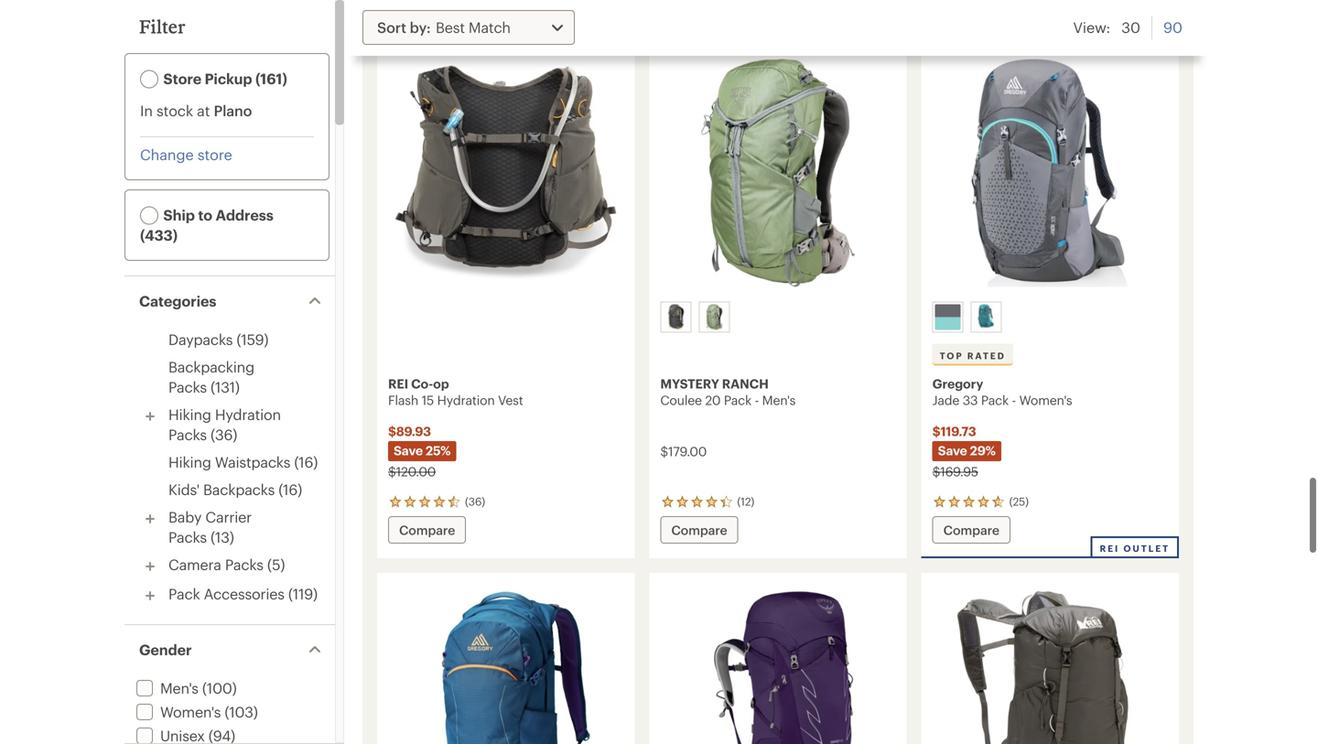 Task type: describe. For each thing, give the bounding box(es) containing it.
men's inside men's (100) women's (103)
[[160, 680, 198, 697]]

15
[[422, 393, 434, 407]]

change store
[[140, 146, 232, 163]]

kids'
[[168, 481, 199, 498]]

rei inside compare rei outlet
[[1100, 543, 1120, 554]]

noble fir image
[[701, 304, 727, 330]]

backpacks
[[203, 481, 275, 498]]

(5)
[[267, 556, 285, 573]]

backpacking packs
[[168, 358, 254, 395]]

save for save 29%
[[938, 443, 967, 458]]

baby
[[168, 508, 202, 525]]

3 compare button from the left
[[932, 516, 1010, 544]]

(16) for hiking waistpacks (16)
[[294, 454, 318, 471]]

store pickup (161)
[[160, 70, 287, 87]]

daypacks link
[[168, 331, 233, 348]]

pack accessories link
[[168, 585, 285, 602]]

group for (12)
[[657, 298, 898, 336]]

compare rei outlet
[[943, 523, 1170, 554]]

coulee
[[660, 393, 702, 407]]

- inside mystery ranch coulee 20 pack - men's
[[755, 393, 759, 407]]

categories button
[[124, 276, 335, 326]]

gregory
[[932, 376, 983, 391]]

$119.73
[[932, 424, 976, 438]]

camera packs (5)
[[168, 556, 285, 573]]

mystery
[[660, 376, 719, 391]]

(16) for kids' backpacks (16)
[[278, 481, 302, 498]]

hiking hydration packs
[[168, 406, 281, 443]]

mystery ranch coulee 20 pack - men's
[[660, 376, 796, 407]]

men's (100) women's (103)
[[160, 680, 258, 720]]

backpacking packs link
[[168, 358, 254, 395]]

vest
[[498, 393, 523, 407]]

ship to address (433)
[[140, 206, 274, 243]]

gregory nano 18 daypack 0 image
[[388, 584, 624, 744]]

daypacks (159)
[[168, 331, 269, 348]]

$169.95
[[932, 464, 978, 479]]

90 link
[[1163, 16, 1183, 39]]

30
[[1122, 19, 1141, 36]]

hiking for hiking waistpacks (16)
[[168, 454, 211, 471]]

rei inside rei co-op flash 15 hydration vest
[[388, 376, 408, 391]]

20
[[705, 393, 721, 407]]

33
[[963, 393, 978, 407]]

toggle camera-packs sub-items image
[[139, 556, 161, 578]]

ship to address (433) button
[[129, 194, 325, 256]]

0 vertical spatial (36)
[[211, 426, 237, 443]]

osprey tempest 40 pack - women's 0 image
[[660, 584, 896, 744]]

1 compare button from the left
[[388, 516, 466, 544]]

outlet
[[1123, 543, 1170, 554]]

compare for second the compare button from left
[[671, 523, 727, 537]]

$179.00
[[660, 444, 707, 459]]

hiking for hiking hydration packs
[[168, 406, 211, 423]]

gregory jade 33 pack - women's 0 image
[[932, 52, 1168, 294]]

change
[[140, 146, 194, 163]]

flash
[[388, 393, 418, 407]]

(13)
[[211, 529, 234, 546]]

hydration inside rei co-op flash 15 hydration vest
[[437, 393, 495, 407]]

compare for 3rd the compare button from the right
[[399, 523, 455, 537]]

camera
[[168, 556, 221, 573]]

mystery ranch coulee 20 pack - men's 0 image
[[660, 52, 896, 294]]



Task type: vqa. For each thing, say whether or not it's contained in the screenshot.
Charcoal heather image
no



Task type: locate. For each thing, give the bounding box(es) containing it.
25%
[[426, 443, 451, 458]]

carrier
[[205, 508, 252, 525]]

compare down $120.00 at the bottom left of page
[[399, 523, 455, 537]]

backpacking
[[168, 358, 254, 375]]

gender button
[[124, 625, 335, 675]]

- down ranch
[[755, 393, 759, 407]]

gregory jade 33 pack - women's
[[932, 376, 1072, 407]]

save inside $119.73 save 29% $169.95
[[938, 443, 967, 458]]

(12)
[[737, 495, 754, 508]]

mayan teal image
[[974, 304, 999, 330]]

2 group from the left
[[929, 298, 1170, 336]]

group up ranch
[[657, 298, 898, 336]]

hiking right toggle hiking-hydration-packs sub-items icon
[[168, 406, 211, 423]]

1 hiking from the top
[[168, 406, 211, 423]]

save inside $89.93 save 25% $120.00
[[394, 443, 423, 458]]

(16) down waistpacks
[[278, 481, 302, 498]]

hiking waistpacks (16)
[[168, 454, 318, 471]]

kids' backpacks (16)
[[168, 481, 302, 498]]

rei co-op flash 15 hydration vest
[[388, 376, 523, 407]]

1 vertical spatial (36)
[[465, 495, 485, 508]]

0 horizontal spatial compare button
[[388, 516, 466, 544]]

0 vertical spatial (16)
[[294, 454, 318, 471]]

rei up flash
[[388, 376, 408, 391]]

$89.93
[[388, 424, 431, 438]]

1 compare from the left
[[399, 523, 455, 537]]

top
[[940, 350, 964, 361]]

1 horizontal spatial women's
[[1019, 393, 1072, 407]]

compare button down $120.00 at the bottom left of page
[[388, 516, 466, 544]]

packs inside backpacking packs
[[168, 379, 207, 395]]

1 vertical spatial hiking
[[168, 454, 211, 471]]

pack accessories (119)
[[168, 585, 318, 602]]

1 horizontal spatial -
[[1012, 393, 1016, 407]]

packs inside the baby carrier packs
[[168, 529, 207, 546]]

baby carrier packs
[[168, 508, 252, 546]]

compare down the $179.00
[[671, 523, 727, 537]]

view:
[[1073, 19, 1111, 36]]

1 horizontal spatial hydration
[[437, 393, 495, 407]]

0 horizontal spatial women's
[[160, 703, 221, 720]]

hiking
[[168, 406, 211, 423], [168, 454, 211, 471]]

(100)
[[202, 680, 237, 697]]

(161)
[[255, 70, 287, 87]]

women's
[[1019, 393, 1072, 407], [160, 703, 221, 720]]

save for save 25%
[[394, 443, 423, 458]]

90
[[1163, 19, 1183, 36]]

packs up accessories
[[225, 556, 263, 573]]

0 vertical spatial rei
[[388, 376, 408, 391]]

black image
[[663, 304, 689, 330]]

plano
[[214, 102, 252, 119]]

(36)
[[211, 426, 237, 443], [465, 495, 485, 508]]

rei
[[388, 376, 408, 391], [1100, 543, 1120, 554]]

compare inside compare rei outlet
[[943, 523, 999, 537]]

toggle hiking-hydration-packs sub-items image
[[139, 406, 161, 427]]

(16) right waistpacks
[[294, 454, 318, 471]]

women's right 33
[[1019, 393, 1072, 407]]

categories
[[139, 292, 216, 309]]

compare button
[[388, 516, 466, 544], [660, 516, 738, 544], [932, 516, 1010, 544]]

save down $119.73
[[938, 443, 967, 458]]

packs
[[168, 379, 207, 395], [168, 426, 207, 443], [168, 529, 207, 546], [225, 556, 263, 573]]

1 vertical spatial rei
[[1100, 543, 1120, 554]]

group
[[657, 298, 898, 336], [929, 298, 1170, 336]]

rei left outlet
[[1100, 543, 1120, 554]]

toggle baby-carrier-packs sub-items image
[[139, 508, 161, 530]]

hydration down (131)
[[215, 406, 281, 423]]

rei co-op flash 15 hydration vest 0 image
[[388, 52, 624, 294]]

(16)
[[294, 454, 318, 471], [278, 481, 302, 498]]

in
[[140, 102, 153, 119]]

- right 33
[[1012, 393, 1016, 407]]

packs down baby
[[168, 529, 207, 546]]

pack down ranch
[[724, 393, 752, 407]]

baby carrier packs link
[[168, 508, 252, 546]]

toggle pack-accessories sub-items image
[[139, 585, 161, 607]]

gender
[[139, 641, 192, 658]]

ship
[[163, 206, 195, 223]]

hydration
[[437, 393, 495, 407], [215, 406, 281, 423]]

1 horizontal spatial rei
[[1100, 543, 1120, 554]]

0 horizontal spatial pack
[[168, 585, 200, 602]]

men's inside mystery ranch coulee 20 pack - men's
[[762, 393, 796, 407]]

compare button down (12)
[[660, 516, 738, 544]]

1 - from the left
[[755, 393, 759, 407]]

jade
[[932, 393, 960, 407]]

compare button down (25)
[[932, 516, 1010, 544]]

0 horizontal spatial group
[[657, 298, 898, 336]]

group for save 29%
[[929, 298, 1170, 336]]

hiking hydration packs link
[[168, 406, 281, 443]]

hydration down op
[[437, 393, 495, 407]]

0 horizontal spatial compare
[[399, 523, 455, 537]]

hiking waistpacks link
[[168, 454, 290, 471]]

1 horizontal spatial (36)
[[465, 495, 485, 508]]

$120.00
[[388, 464, 436, 479]]

men's link
[[133, 680, 198, 697]]

1 group from the left
[[657, 298, 898, 336]]

1 horizontal spatial compare
[[671, 523, 727, 537]]

women's down men's link
[[160, 703, 221, 720]]

pack inside gregory jade 33 pack - women's
[[981, 393, 1009, 407]]

change store button
[[140, 145, 232, 165]]

op
[[433, 376, 449, 391]]

top rated
[[940, 350, 1006, 361]]

rei co-op flash 22 pack 0 image
[[932, 584, 1168, 744]]

2 compare button from the left
[[660, 516, 738, 544]]

29%
[[970, 443, 996, 458]]

pack down camera
[[168, 585, 200, 602]]

hydration inside hiking hydration packs
[[215, 406, 281, 423]]

2 horizontal spatial compare
[[943, 523, 999, 537]]

1 vertical spatial (16)
[[278, 481, 302, 498]]

0 vertical spatial hiking
[[168, 406, 211, 423]]

at
[[197, 102, 210, 119]]

$119.73 save 29% $169.95
[[932, 424, 996, 479]]

(25)
[[1009, 495, 1029, 508]]

daypacks
[[168, 331, 233, 348]]

(103)
[[225, 703, 258, 720]]

camera packs link
[[168, 556, 263, 573]]

women's inside men's (100) women's (103)
[[160, 703, 221, 720]]

3 compare from the left
[[943, 523, 999, 537]]

pack
[[724, 393, 752, 407], [981, 393, 1009, 407], [168, 585, 200, 602]]

2 compare from the left
[[671, 523, 727, 537]]

co-
[[411, 376, 433, 391]]

0 horizontal spatial men's
[[160, 680, 198, 697]]

1 save from the left
[[394, 443, 423, 458]]

men's
[[762, 393, 796, 407], [160, 680, 198, 697]]

- inside gregory jade 33 pack - women's
[[1012, 393, 1016, 407]]

1 horizontal spatial pack
[[724, 393, 752, 407]]

store
[[198, 146, 232, 163]]

to
[[198, 206, 212, 223]]

1 vertical spatial men's
[[160, 680, 198, 697]]

0 horizontal spatial -
[[755, 393, 759, 407]]

rated
[[967, 350, 1006, 361]]

packs right toggle hiking-hydration-packs sub-items icon
[[168, 426, 207, 443]]

(131)
[[211, 379, 240, 395]]

women's link
[[133, 703, 221, 720]]

0 horizontal spatial (36)
[[211, 426, 237, 443]]

address
[[216, 206, 274, 223]]

stock
[[157, 102, 193, 119]]

save down $89.93
[[394, 443, 423, 458]]

$89.93 save 25% $120.00
[[388, 424, 451, 479]]

-
[[755, 393, 759, 407], [1012, 393, 1016, 407]]

(159)
[[237, 331, 269, 348]]

2 horizontal spatial pack
[[981, 393, 1009, 407]]

2 - from the left
[[1012, 393, 1016, 407]]

hiking inside hiking hydration packs
[[168, 406, 211, 423]]

0 vertical spatial men's
[[762, 393, 796, 407]]

men's up women's "link"
[[160, 680, 198, 697]]

waistpacks
[[215, 454, 290, 471]]

2 save from the left
[[938, 443, 967, 458]]

in stock at plano
[[140, 102, 252, 119]]

0 vertical spatial women's
[[1019, 393, 1072, 407]]

women's inside gregory jade 33 pack - women's
[[1019, 393, 1072, 407]]

(119)
[[288, 585, 318, 602]]

pack right 33
[[981, 393, 1009, 407]]

pack inside mystery ranch coulee 20 pack - men's
[[724, 393, 752, 407]]

accessories
[[204, 585, 285, 602]]

1 horizontal spatial group
[[929, 298, 1170, 336]]

save
[[394, 443, 423, 458], [938, 443, 967, 458]]

(433)
[[140, 227, 178, 243]]

group up rated
[[929, 298, 1170, 336]]

store
[[163, 70, 201, 87]]

1 horizontal spatial compare button
[[660, 516, 738, 544]]

ranch
[[722, 376, 769, 391]]

compare down $169.95
[[943, 523, 999, 537]]

packs inside hiking hydration packs
[[168, 426, 207, 443]]

1 horizontal spatial save
[[938, 443, 967, 458]]

pickup
[[205, 70, 252, 87]]

hiking up kids'
[[168, 454, 211, 471]]

packs down the backpacking
[[168, 379, 207, 395]]

0 horizontal spatial rei
[[388, 376, 408, 391]]

men's down ranch
[[762, 393, 796, 407]]

1 horizontal spatial men's
[[762, 393, 796, 407]]

compare
[[399, 523, 455, 537], [671, 523, 727, 537], [943, 523, 999, 537]]

0 horizontal spatial save
[[394, 443, 423, 458]]

2 horizontal spatial compare button
[[932, 516, 1010, 544]]

ethereal grey image
[[935, 304, 961, 330]]

filter
[[139, 16, 185, 37]]

0 horizontal spatial hydration
[[215, 406, 281, 423]]

kids' backpacks link
[[168, 481, 275, 498]]

1 vertical spatial women's
[[160, 703, 221, 720]]

2 hiking from the top
[[168, 454, 211, 471]]



